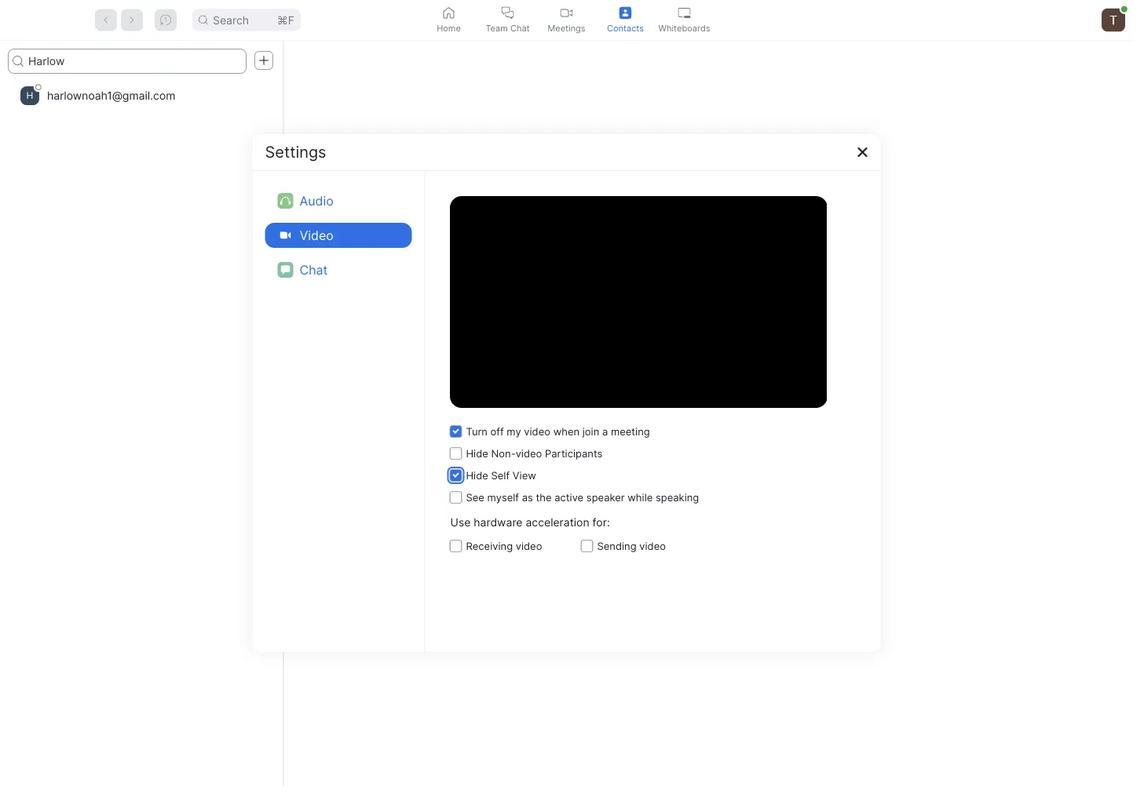 Task type: vqa. For each thing, say whether or not it's contained in the screenshot.
PERSONAL MENU menu
no



Task type: locate. For each thing, give the bounding box(es) containing it.
team chat image
[[501, 7, 514, 19]]

hide non-video participants
[[466, 448, 603, 460]]

video on image inside meetings button
[[560, 7, 573, 19]]

tab list containing home
[[419, 0, 714, 40]]

video
[[300, 228, 334, 243]]

1 vertical spatial video on image
[[280, 230, 291, 241]]

1 horizontal spatial view
[[566, 366, 591, 380]]

0 horizontal spatial a
[[602, 426, 608, 438]]

meeting
[[611, 426, 650, 438]]

hide for hide self view
[[466, 470, 488, 482]]

video on image for meetings button
[[560, 7, 573, 19]]

in
[[771, 366, 780, 380]]

video on image up meetings
[[560, 7, 573, 19]]

1 horizontal spatial video on image
[[560, 7, 573, 19]]

video on image inside meetings button
[[560, 7, 573, 19]]

video on image inside video link
[[280, 230, 291, 241]]

hide self view
[[466, 470, 536, 482]]

Sending video checkbox
[[581, 536, 666, 558]]

chat
[[510, 23, 530, 33], [300, 262, 328, 278]]

hide inside checkbox
[[466, 470, 488, 482]]

a right join
[[602, 426, 608, 438]]

hide inside checkbox
[[466, 448, 488, 460]]

hide
[[466, 448, 488, 460], [466, 470, 488, 482]]

0 vertical spatial a
[[719, 366, 725, 380]]

offline image
[[35, 84, 41, 90]]

1 vertical spatial video on image
[[278, 228, 293, 243]]

close image
[[856, 146, 869, 159]]

video on image inside video link
[[278, 228, 293, 243]]

0 vertical spatial chat
[[510, 23, 530, 33]]

0 vertical spatial video on image
[[560, 7, 573, 19]]

whiteboard small image
[[678, 7, 691, 19]]

chat image
[[278, 262, 293, 278], [281, 265, 290, 275]]

magnifier image
[[199, 15, 208, 25], [199, 15, 208, 25], [13, 56, 24, 67]]

a
[[719, 366, 725, 380], [602, 426, 608, 438]]

use hardware acceleration for:
[[450, 516, 610, 530]]

a right clicking at the right top of the page
[[719, 366, 725, 380]]

see
[[466, 492, 484, 504]]

contacts tab panel
[[0, 41, 1133, 787]]

video inside checkbox
[[516, 448, 542, 460]]

chat down video
[[300, 262, 328, 278]]

video down the my
[[516, 448, 542, 460]]

turn off my video when join a meeting
[[466, 426, 650, 438]]

plus small image
[[258, 55, 269, 66]]

video
[[524, 426, 550, 438], [516, 448, 542, 460], [516, 540, 542, 552], [639, 540, 666, 552]]

video on image
[[560, 7, 573, 19], [280, 230, 291, 241]]

video on image for video link
[[280, 230, 291, 241]]

hide up see
[[466, 470, 488, 482]]

hide down turn
[[466, 448, 488, 460]]

video on image up meetings
[[560, 7, 573, 19]]

audio link
[[265, 188, 412, 214]]

0 vertical spatial the
[[783, 366, 800, 380]]

non-
[[491, 448, 516, 460]]

0 horizontal spatial view
[[513, 470, 536, 482]]

1 horizontal spatial chat
[[510, 23, 530, 33]]

video on image
[[560, 7, 573, 19], [278, 228, 293, 243]]

video up 'hide non-video participants'
[[524, 426, 550, 438]]

chat down team chat icon
[[510, 23, 530, 33]]

1 vertical spatial chat
[[300, 262, 328, 278]]

1 vertical spatial the
[[536, 492, 552, 504]]

view
[[566, 366, 591, 380], [513, 470, 536, 482]]

for:
[[593, 516, 610, 530]]

tab list
[[419, 0, 714, 40]]

0 horizontal spatial the
[[536, 492, 552, 504]]

the inside contacts tab panel
[[783, 366, 800, 380]]

view left contact
[[566, 366, 591, 380]]

Receiving video checkbox
[[450, 536, 542, 558]]

2 hide from the top
[[466, 470, 488, 482]]

avatar image
[[1102, 8, 1125, 32]]

0 vertical spatial hide
[[466, 448, 488, 460]]

profile contact image
[[619, 7, 632, 19], [619, 7, 632, 19]]

home button
[[419, 0, 478, 40]]

the right in
[[783, 366, 800, 380]]

while
[[628, 492, 653, 504]]

the right as
[[536, 492, 552, 504]]

whiteboards button
[[655, 0, 714, 40]]

view contact info by clicking a contact in the left panel
[[566, 366, 852, 380]]

1 hide from the top
[[466, 448, 488, 460]]

1 vertical spatial a
[[602, 426, 608, 438]]

meetings
[[548, 23, 585, 33]]

0 vertical spatial view
[[566, 366, 591, 380]]

1 vertical spatial hide
[[466, 470, 488, 482]]

a inside tab panel
[[719, 366, 725, 380]]

speaker
[[586, 492, 625, 504]]

team chat image
[[501, 7, 514, 19]]

home small image
[[443, 7, 455, 19]]

myself
[[487, 492, 519, 504]]

video on image left video
[[278, 228, 293, 243]]

contact
[[594, 366, 636, 380]]

1 horizontal spatial the
[[783, 366, 800, 380]]

1 vertical spatial view
[[513, 470, 536, 482]]

the
[[783, 366, 800, 380], [536, 492, 552, 504]]

1 horizontal spatial video on image
[[560, 7, 573, 19]]

view down hide non-video participants checkbox
[[513, 470, 536, 482]]

join
[[582, 426, 599, 438]]

magnifier image
[[13, 56, 24, 67]]

team
[[486, 23, 508, 33]]

hardware
[[474, 516, 523, 530]]

by
[[661, 366, 674, 380]]

⌘f
[[277, 13, 294, 27]]

the inside checkbox
[[536, 492, 552, 504]]

1 horizontal spatial a
[[719, 366, 725, 380]]

panel
[[823, 366, 852, 380]]

video on image left video
[[280, 230, 291, 241]]

audio
[[300, 193, 334, 208]]

0 vertical spatial video on image
[[560, 7, 573, 19]]

video right sending
[[639, 540, 666, 552]]

0 horizontal spatial video on image
[[280, 230, 291, 241]]

online image
[[1121, 6, 1128, 12], [1121, 6, 1128, 12]]

headphone image
[[278, 193, 293, 209]]

0 horizontal spatial video on image
[[278, 228, 293, 243]]

search
[[213, 13, 249, 27]]

acceleration
[[526, 516, 589, 530]]

chat link
[[265, 258, 412, 283]]

0 horizontal spatial chat
[[300, 262, 328, 278]]



Task type: describe. For each thing, give the bounding box(es) containing it.
video link
[[265, 223, 412, 248]]

off
[[490, 426, 504, 438]]

as
[[522, 492, 533, 504]]

team chat button
[[478, 0, 537, 40]]

my
[[507, 426, 521, 438]]

whiteboards
[[658, 23, 710, 33]]

video on image for meetings button
[[560, 7, 573, 19]]

use
[[450, 516, 471, 530]]

chat inside 'link'
[[300, 262, 328, 278]]

settings tab list
[[265, 184, 412, 287]]

Turn off my video when join a meeting checkbox
[[450, 421, 650, 443]]

receiving
[[466, 540, 513, 552]]

contact
[[728, 366, 768, 380]]

sending video
[[597, 540, 666, 552]]

video down use hardware acceleration for: on the bottom of the page
[[516, 540, 542, 552]]

whiteboard small image
[[678, 7, 691, 19]]

See myself as the active speaker while speaking checkbox
[[450, 487, 699, 509]]

chat inside button
[[510, 23, 530, 33]]

video inside option
[[639, 540, 666, 552]]

settings
[[265, 143, 326, 162]]

Search text field
[[8, 49, 247, 74]]

team chat
[[486, 23, 530, 33]]

Hide Non-video Participants checkbox
[[450, 443, 603, 465]]

use hardware acceleration for: group
[[450, 536, 856, 558]]

Hide Self View checkbox
[[450, 465, 536, 487]]

when
[[553, 426, 580, 438]]

home
[[437, 23, 461, 33]]

speaking
[[656, 492, 699, 504]]

sending
[[597, 540, 637, 552]]

close image
[[856, 146, 869, 159]]

clicking
[[677, 366, 716, 380]]

video on image for video link
[[278, 228, 293, 243]]

turn
[[466, 426, 488, 438]]

self
[[491, 470, 510, 482]]

see myself as the active speaker while speaking
[[466, 492, 699, 504]]

home small image
[[443, 7, 455, 19]]

meetings button
[[537, 0, 596, 40]]

view inside checkbox
[[513, 470, 536, 482]]

contacts button
[[596, 0, 655, 40]]

headphone image
[[280, 196, 291, 207]]

h
[[26, 90, 33, 101]]

harlownoah1@gmail.com
[[47, 89, 175, 102]]

plus small image
[[258, 55, 269, 66]]

hide for hide non-video participants
[[466, 448, 488, 460]]

view inside contacts tab panel
[[566, 366, 591, 380]]

offline image
[[35, 84, 41, 90]]

active
[[555, 492, 584, 504]]

info
[[639, 366, 658, 380]]

participants
[[545, 448, 603, 460]]

a inside checkbox
[[602, 426, 608, 438]]

contacts
[[607, 23, 644, 33]]

receiving video
[[466, 540, 542, 552]]

left
[[803, 366, 820, 380]]



